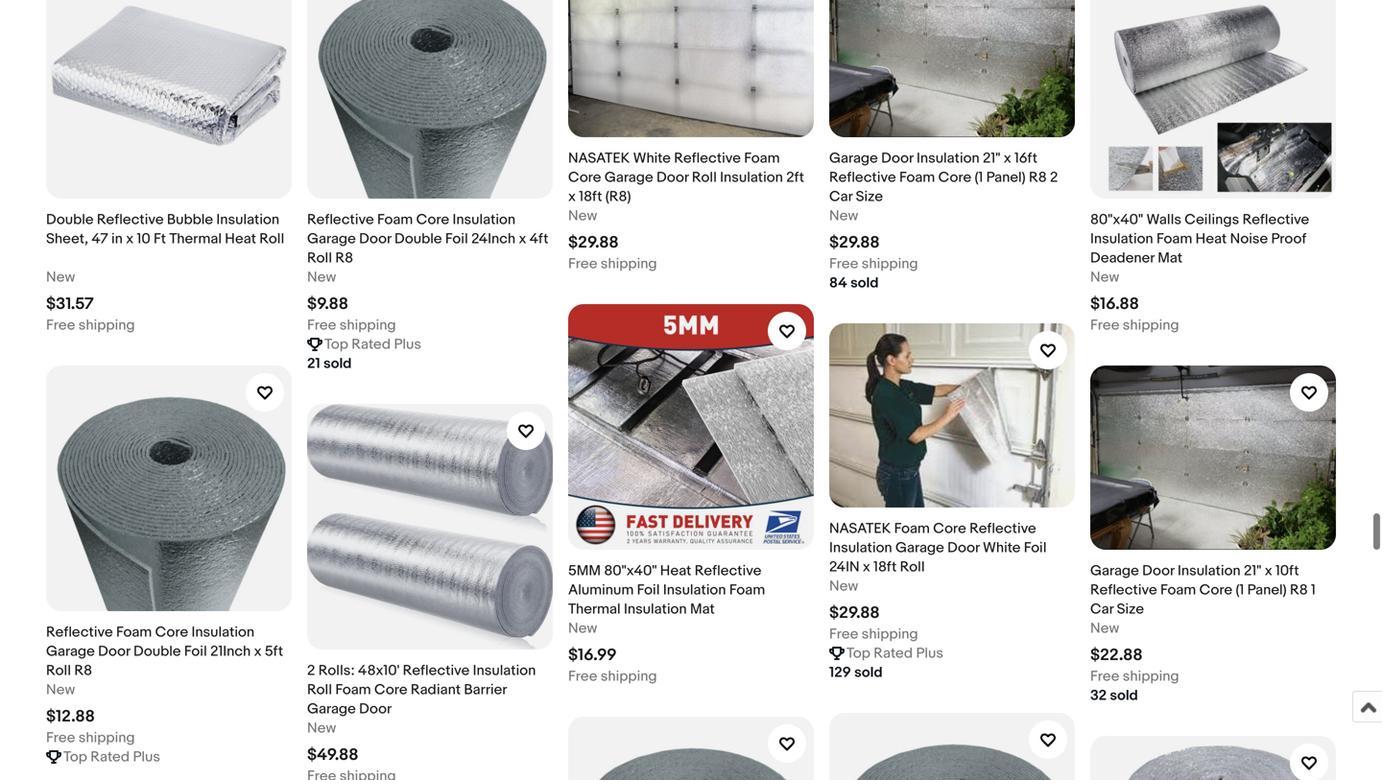 Task type: vqa. For each thing, say whether or not it's contained in the screenshot.
80"X40" WALLS CEILINGS REFLECTIVE INSULATION FOAM HEAT NOISE PROOF DEADENER MAT NEW $16.88 FREE SHIPPING
yes



Task type: locate. For each thing, give the bounding box(es) containing it.
0 vertical spatial 21"
[[983, 150, 1000, 167]]

2 horizontal spatial top rated plus
[[847, 645, 943, 662]]

garage inside nasatek white reflective foam core garage door roll insulation 2ft x 18ft (r8) new $29.88 free shipping
[[604, 169, 653, 186]]

0 horizontal spatial car
[[829, 188, 853, 205]]

Free shipping text field
[[46, 316, 135, 335], [829, 625, 918, 644], [568, 667, 657, 686], [1090, 667, 1179, 686], [46, 728, 135, 748]]

Top Rated Plus text field
[[63, 748, 160, 767]]

foam inside nasatek foam core reflective insulation garage door white foil 24in x 18ft roll new $29.88 free shipping
[[894, 520, 930, 537]]

garage door insulation  21" x 10ft reflective foam core (1 panel) r8 1 car size new $22.88 free shipping 32 sold
[[1090, 562, 1316, 704]]

core inside nasatek foam core reflective insulation garage door white foil 24in x 18ft roll new $29.88 free shipping
[[933, 520, 966, 537]]

$49.88
[[307, 745, 358, 765]]

$31.57 text field
[[46, 294, 94, 314]]

panel) down 16ft
[[986, 169, 1026, 186]]

insulation up "21inch"
[[191, 624, 254, 641]]

white inside nasatek white reflective foam core garage door roll insulation 2ft x 18ft (r8) new $29.88 free shipping
[[633, 150, 671, 167]]

1 vertical spatial new text field
[[307, 719, 336, 738]]

rated inside text box
[[91, 749, 130, 766]]

2 $29.88 text field from the left
[[829, 233, 880, 253]]

free shipping text field down $31.57 text box
[[46, 316, 135, 335]]

1 horizontal spatial mat
[[1158, 249, 1182, 267]]

core
[[568, 169, 601, 186], [938, 169, 971, 186], [416, 211, 449, 228], [933, 520, 966, 537], [1199, 582, 1232, 599], [155, 624, 188, 641], [374, 681, 407, 699]]

plus down reflective foam core insulation garage door double foil 24inch x 4ft roll r8 new $9.88 free shipping
[[394, 336, 421, 353]]

free shipping text field for garage door insulation  21" x 16ft reflective foam core (1 panel) r8 2 car size
[[829, 254, 918, 273]]

0 horizontal spatial (1
[[975, 169, 983, 186]]

top down $12.88
[[63, 749, 87, 766]]

18ft inside nasatek white reflective foam core garage door roll insulation 2ft x 18ft (r8) new $29.88 free shipping
[[579, 188, 602, 205]]

thermal down bubble
[[169, 230, 222, 248]]

Top Rated Plus text field
[[324, 335, 421, 354], [847, 644, 943, 663]]

mat for $16.88
[[1158, 249, 1182, 267]]

rated
[[352, 336, 391, 353], [874, 645, 913, 662], [91, 749, 130, 766]]

size inside garage door insulation  21" x 10ft reflective foam core (1 panel) r8 1 car size new $22.88 free shipping 32 sold
[[1117, 601, 1144, 618]]

None text field
[[307, 767, 396, 780]]

21 sold
[[307, 355, 352, 372]]

x inside garage door insulation  21" x 10ft reflective foam core (1 panel) r8 1 car size new $22.88 free shipping 32 sold
[[1265, 562, 1272, 580]]

free shipping text field for reflective foam core insulation garage door double foil 24inch x 4ft roll r8
[[307, 316, 396, 335]]

new inside 80"x40" walls ceilings reflective insulation foam heat noise proof deadener mat new $16.88 free shipping
[[1090, 269, 1119, 286]]

0 vertical spatial top rated plus text field
[[324, 335, 421, 354]]

insulation inside 80"x40" walls ceilings reflective insulation foam heat noise proof deadener mat new $16.88 free shipping
[[1090, 230, 1153, 248]]

nasatek up (r8) on the left
[[568, 150, 630, 167]]

car for $22.88
[[1090, 601, 1114, 618]]

$49.88 text field
[[307, 745, 358, 765]]

18ft left (r8) on the left
[[579, 188, 602, 205]]

size up 84 sold text field
[[856, 188, 883, 205]]

1 $29.88 text field from the left
[[568, 233, 619, 253]]

1 horizontal spatial top
[[324, 336, 348, 353]]

aluminum
[[568, 582, 634, 599]]

mat
[[1158, 249, 1182, 267], [690, 601, 715, 618]]

129 sold text field
[[829, 663, 883, 682]]

1 vertical spatial plus
[[916, 645, 943, 662]]

rated for $29.88
[[874, 645, 913, 662]]

deadener
[[1090, 249, 1155, 267]]

plus
[[394, 336, 421, 353], [916, 645, 943, 662], [133, 749, 160, 766]]

r8 up $9.88 text box
[[335, 249, 353, 267]]

nasatek inside nasatek white reflective foam core garage door roll insulation 2ft x 18ft (r8) new $29.88 free shipping
[[568, 150, 630, 167]]

1
[[1311, 582, 1316, 599]]

free shipping text field for nasatek white reflective foam core garage door roll insulation 2ft x 18ft (r8)
[[568, 254, 657, 273]]

21"
[[983, 150, 1000, 167], [1244, 562, 1261, 580]]

21" left 10ft at the bottom right
[[1244, 562, 1261, 580]]

0 horizontal spatial panel)
[[986, 169, 1026, 186]]

0 horizontal spatial 2
[[307, 662, 315, 679]]

sold right 21
[[323, 355, 352, 372]]

1 vertical spatial car
[[1090, 601, 1114, 618]]

plus down nasatek foam core reflective insulation garage door white foil 24in x 18ft roll new $29.88 free shipping at the right of the page
[[916, 645, 943, 662]]

door
[[881, 150, 913, 167], [656, 169, 689, 186], [359, 230, 391, 248], [947, 539, 980, 557], [1142, 562, 1174, 580], [98, 643, 130, 660], [359, 701, 392, 718]]

shipping down (r8) on the left
[[601, 255, 657, 272]]

top rated plus up 129 sold at the right bottom of page
[[847, 645, 943, 662]]

0 vertical spatial thermal
[[169, 230, 222, 248]]

thermal inside 5mm 80"x40" heat reflective aluminum foil insulation foam thermal insulation mat new $16.99 free shipping
[[568, 601, 621, 618]]

$29.88 inside nasatek foam core reflective insulation garage door white foil 24in x 18ft roll new $29.88 free shipping
[[829, 603, 880, 623]]

(1 inside garage door insulation  21" x 10ft reflective foam core (1 panel) r8 1 car size new $22.88 free shipping 32 sold
[[1236, 582, 1244, 599]]

shipping inside reflective foam core insulation garage door double foil 24inch x 4ft roll r8 new $9.88 free shipping
[[340, 317, 396, 334]]

0 horizontal spatial $29.88 text field
[[568, 233, 619, 253]]

5mm 80"x40" heat reflective aluminum foil insulation foam thermal insulation mat new $16.99 free shipping
[[568, 562, 765, 685]]

size for $22.88
[[1117, 601, 1144, 618]]

free shipping text field down $16.99
[[568, 667, 657, 686]]

free shipping text field down $29.88 text box
[[829, 625, 918, 644]]

foam inside 2 rolls: 48x10' reflective insulation roll foam core radiant barrier garage door new $49.88
[[335, 681, 371, 699]]

reflective inside 2 rolls: 48x10' reflective insulation roll foam core radiant barrier garage door new $49.88
[[403, 662, 470, 679]]

21" left 16ft
[[983, 150, 1000, 167]]

shipping down $29.88 text box
[[862, 626, 918, 643]]

1 horizontal spatial panel)
[[1247, 582, 1287, 599]]

Free shipping text field
[[568, 254, 657, 273], [829, 254, 918, 273], [307, 316, 396, 335], [1090, 316, 1179, 335]]

shipping inside garage door insulation  21" x 10ft reflective foam core (1 panel) r8 1 car size new $22.88 free shipping 32 sold
[[1123, 668, 1179, 685]]

door inside reflective foam core insulation garage door double foil 21inch x 5ft roll r8 new $12.88 free shipping
[[98, 643, 130, 660]]

0 vertical spatial mat
[[1158, 249, 1182, 267]]

insulation right bubble
[[216, 211, 279, 228]]

double up sheet,
[[46, 211, 94, 228]]

insulation up barrier
[[473, 662, 536, 679]]

0 horizontal spatial mat
[[690, 601, 715, 618]]

garage inside garage door insulation  21" x 16ft reflective foam core (1 panel) r8 2 car size new $29.88 free shipping 84 sold
[[829, 150, 878, 167]]

1 horizontal spatial thermal
[[568, 601, 621, 618]]

top for $29.88
[[847, 645, 870, 662]]

roll inside reflective foam core insulation garage door double foil 21inch x 5ft roll r8 new $12.88 free shipping
[[46, 662, 71, 679]]

2 vertical spatial top rated plus
[[63, 749, 160, 766]]

shipping inside nasatek white reflective foam core garage door roll insulation 2ft x 18ft (r8) new $29.88 free shipping
[[601, 255, 657, 272]]

New text field
[[46, 268, 75, 287], [307, 719, 336, 738]]

x left (r8) on the left
[[568, 188, 576, 205]]

shipping
[[601, 255, 657, 272], [862, 255, 918, 272], [78, 317, 135, 334], [340, 317, 396, 334], [1123, 317, 1179, 334], [862, 626, 918, 643], [601, 668, 657, 685], [1123, 668, 1179, 685], [78, 729, 135, 747]]

1 vertical spatial 18ft
[[874, 559, 897, 576]]

top inside text box
[[63, 749, 87, 766]]

shipping inside reflective foam core insulation garage door double foil 21inch x 5ft roll r8 new $12.88 free shipping
[[78, 729, 135, 747]]

2 vertical spatial rated
[[91, 749, 130, 766]]

new inside garage door insulation  21" x 10ft reflective foam core (1 panel) r8 1 car size new $22.88 free shipping 32 sold
[[1090, 620, 1119, 637]]

x left 10ft at the bottom right
[[1265, 562, 1272, 580]]

top rated plus text field up 129 sold at the right bottom of page
[[847, 644, 943, 663]]

garage inside 2 rolls: 48x10' reflective insulation roll foam core radiant barrier garage door new $49.88
[[307, 701, 356, 718]]

top rated plus up 21 sold text field
[[324, 336, 421, 353]]

new text field for reflective foam core insulation garage door double foil 24inch x 4ft roll r8
[[307, 268, 336, 287]]

double inside reflective foam core insulation garage door double foil 24inch x 4ft roll r8 new $9.88 free shipping
[[394, 230, 442, 248]]

insulation left 16ft
[[917, 150, 980, 167]]

mat inside 80"x40" walls ceilings reflective insulation foam heat noise proof deadener mat new $16.88 free shipping
[[1158, 249, 1182, 267]]

0 vertical spatial top rated plus
[[324, 336, 421, 353]]

insulation right aluminum
[[663, 582, 726, 599]]

plus inside text box
[[133, 749, 160, 766]]

reflective inside garage door insulation  21" x 10ft reflective foam core (1 panel) r8 1 car size new $22.88 free shipping 32 sold
[[1090, 582, 1157, 599]]

free shipping text field for 80"x40" walls ceilings reflective insulation foam heat noise proof deadener mat
[[1090, 316, 1179, 335]]

size up $22.88 text field
[[1117, 601, 1144, 618]]

24inch
[[471, 230, 515, 248]]

insulation up "deadener"
[[1090, 230, 1153, 248]]

New text field
[[568, 206, 597, 225], [829, 206, 858, 225], [307, 268, 336, 287], [1090, 268, 1119, 287], [829, 577, 858, 596], [568, 619, 597, 638], [1090, 619, 1119, 638], [46, 680, 75, 700]]

free inside garage door insulation  21" x 10ft reflective foam core (1 panel) r8 1 car size new $22.88 free shipping 32 sold
[[1090, 668, 1120, 685]]

new text field for garage door insulation  21" x 16ft reflective foam core (1 panel) r8 2 car size
[[829, 206, 858, 225]]

0 horizontal spatial top rated plus
[[63, 749, 160, 766]]

new text field for reflective foam core insulation garage door double foil 21inch x 5ft roll r8
[[46, 680, 75, 700]]

r8
[[1029, 169, 1047, 186], [335, 249, 353, 267], [1290, 582, 1308, 599], [74, 662, 92, 679]]

top
[[324, 336, 348, 353], [847, 645, 870, 662], [63, 749, 87, 766]]

shipping down $16.99
[[601, 668, 657, 685]]

reflective inside reflective foam core insulation garage door double foil 21inch x 5ft roll r8 new $12.88 free shipping
[[46, 624, 113, 641]]

1 vertical spatial white
[[983, 539, 1021, 557]]

garage door insulation  21" x 16ft reflective foam core (1 panel) r8 2 car size new $29.88 free shipping 84 sold
[[829, 150, 1058, 292]]

1 horizontal spatial white
[[983, 539, 1021, 557]]

$29.88 down (r8) on the left
[[568, 233, 619, 253]]

thermal inside double reflective bubble insulation sheet, 47 in x 10 ft thermal heat roll
[[169, 230, 222, 248]]

2 vertical spatial double
[[133, 643, 181, 660]]

shipping down $22.88 text field
[[1123, 668, 1179, 685]]

car inside garage door insulation  21" x 10ft reflective foam core (1 panel) r8 1 car size new $22.88 free shipping 32 sold
[[1090, 601, 1114, 618]]

bubble
[[167, 211, 213, 228]]

0 vertical spatial 18ft
[[579, 188, 602, 205]]

2 horizontal spatial rated
[[874, 645, 913, 662]]

1 horizontal spatial size
[[1117, 601, 1144, 618]]

0 vertical spatial 2
[[1050, 169, 1058, 186]]

80"x40" walls ceilings reflective insulation foam heat noise proof deadener mat new $16.88 free shipping
[[1090, 211, 1309, 334]]

0 vertical spatial panel)
[[986, 169, 1026, 186]]

1 horizontal spatial 80"x40"
[[1090, 211, 1143, 228]]

1 horizontal spatial 2
[[1050, 169, 1058, 186]]

0 horizontal spatial heat
[[225, 230, 256, 248]]

new $31.57 free shipping
[[46, 269, 135, 334]]

car inside garage door insulation  21" x 16ft reflective foam core (1 panel) r8 2 car size new $29.88 free shipping 84 sold
[[829, 188, 853, 205]]

0 horizontal spatial 21"
[[983, 150, 1000, 167]]

rated up 129 sold at the right bottom of page
[[874, 645, 913, 662]]

2 horizontal spatial plus
[[916, 645, 943, 662]]

0 vertical spatial (1
[[975, 169, 983, 186]]

0 vertical spatial nasatek
[[568, 150, 630, 167]]

1 horizontal spatial car
[[1090, 601, 1114, 618]]

80"x40" up "deadener"
[[1090, 211, 1143, 228]]

0 vertical spatial rated
[[352, 336, 391, 353]]

free shipping text field down $22.88 text field
[[1090, 667, 1179, 686]]

0 horizontal spatial new text field
[[46, 268, 75, 287]]

r8 down 16ft
[[1029, 169, 1047, 186]]

radiant
[[411, 681, 461, 699]]

0 horizontal spatial 18ft
[[579, 188, 602, 205]]

top rated plus text field up 21 sold
[[324, 335, 421, 354]]

0 vertical spatial double
[[46, 211, 94, 228]]

1 vertical spatial 2
[[307, 662, 315, 679]]

18ft right 24in
[[874, 559, 897, 576]]

0 vertical spatial plus
[[394, 336, 421, 353]]

r8 up $12.88
[[74, 662, 92, 679]]

84
[[829, 274, 847, 292]]

1 horizontal spatial 21"
[[1244, 562, 1261, 580]]

1 vertical spatial rated
[[874, 645, 913, 662]]

0 vertical spatial car
[[829, 188, 853, 205]]

top up 129 sold 'text field'
[[847, 645, 870, 662]]

double for $12.88
[[133, 643, 181, 660]]

80"x40" inside 5mm 80"x40" heat reflective aluminum foil insulation foam thermal insulation mat new $16.99 free shipping
[[604, 562, 657, 580]]

thermal
[[169, 230, 222, 248], [568, 601, 621, 618]]

white
[[633, 150, 671, 167], [983, 539, 1021, 557]]

panel)
[[986, 169, 1026, 186], [1247, 582, 1287, 599]]

free
[[568, 255, 597, 272], [829, 255, 858, 272], [46, 317, 75, 334], [307, 317, 336, 334], [1090, 317, 1120, 334], [829, 626, 858, 643], [568, 668, 597, 685], [1090, 668, 1120, 685], [46, 729, 75, 747]]

shipping inside 80"x40" walls ceilings reflective insulation foam heat noise proof deadener mat new $16.88 free shipping
[[1123, 317, 1179, 334]]

thermal down aluminum
[[568, 601, 621, 618]]

top rated plus text field for $29.88
[[847, 644, 943, 663]]

2 vertical spatial top
[[63, 749, 87, 766]]

garage
[[829, 150, 878, 167], [604, 169, 653, 186], [307, 230, 356, 248], [895, 539, 944, 557], [1090, 562, 1139, 580], [46, 643, 95, 660], [307, 701, 356, 718]]

new
[[568, 207, 597, 224], [829, 207, 858, 224], [46, 269, 75, 286], [307, 269, 336, 286], [1090, 269, 1119, 286], [829, 578, 858, 595], [568, 620, 597, 637], [1090, 620, 1119, 637], [46, 681, 75, 699], [307, 720, 336, 737]]

1 horizontal spatial (1
[[1236, 582, 1244, 599]]

shipping down $9.88 text box
[[340, 317, 396, 334]]

1 vertical spatial 80"x40"
[[604, 562, 657, 580]]

1 vertical spatial (1
[[1236, 582, 1244, 599]]

0 vertical spatial white
[[633, 150, 671, 167]]

proof
[[1271, 230, 1306, 248]]

core inside garage door insulation  21" x 10ft reflective foam core (1 panel) r8 1 car size new $22.88 free shipping 32 sold
[[1199, 582, 1232, 599]]

r8 inside garage door insulation  21" x 16ft reflective foam core (1 panel) r8 2 car size new $29.88 free shipping 84 sold
[[1029, 169, 1047, 186]]

2 horizontal spatial double
[[394, 230, 442, 248]]

free shipping text field down $16.88
[[1090, 316, 1179, 335]]

0 vertical spatial size
[[856, 188, 883, 205]]

shipping up top rated plus text box at bottom left
[[78, 729, 135, 747]]

0 horizontal spatial plus
[[133, 749, 160, 766]]

0 horizontal spatial 80"x40"
[[604, 562, 657, 580]]

insulation inside nasatek white reflective foam core garage door roll insulation 2ft x 18ft (r8) new $29.88 free shipping
[[720, 169, 783, 186]]

free shipping text field down (r8) on the left
[[568, 254, 657, 273]]

mat for $16.99
[[690, 601, 715, 618]]

1 vertical spatial nasatek
[[829, 520, 891, 537]]

insulation
[[917, 150, 980, 167], [720, 169, 783, 186], [216, 211, 279, 228], [452, 211, 516, 228], [1090, 230, 1153, 248], [829, 539, 892, 557], [1178, 562, 1241, 580], [663, 582, 726, 599], [624, 601, 687, 618], [191, 624, 254, 641], [473, 662, 536, 679]]

$29.88 up 84 sold text field
[[829, 233, 880, 253]]

rated down $12.88 text field at bottom
[[91, 749, 130, 766]]

1 horizontal spatial top rated plus text field
[[847, 644, 943, 663]]

in
[[111, 230, 123, 248]]

1 horizontal spatial rated
[[352, 336, 391, 353]]

free shipping text field up "84"
[[829, 254, 918, 273]]

$29.88 text field
[[568, 233, 619, 253], [829, 233, 880, 253]]

shipping up 84 sold text field
[[862, 255, 918, 272]]

24in
[[829, 559, 860, 576]]

heat right ft
[[225, 230, 256, 248]]

new text field for $31.57
[[46, 268, 75, 287]]

1 horizontal spatial new text field
[[307, 719, 336, 738]]

x left 5ft
[[254, 643, 262, 660]]

80"x40" up aluminum
[[604, 562, 657, 580]]

$29.88
[[568, 233, 619, 253], [829, 233, 880, 253], [829, 603, 880, 623]]

garage inside reflective foam core insulation garage door double foil 24inch x 4ft roll r8 new $9.88 free shipping
[[307, 230, 356, 248]]

80"x40"
[[1090, 211, 1143, 228], [604, 562, 657, 580]]

0 horizontal spatial nasatek
[[568, 150, 630, 167]]

reflective
[[674, 150, 741, 167], [829, 169, 896, 186], [97, 211, 164, 228], [307, 211, 374, 228], [1243, 211, 1309, 228], [969, 520, 1036, 537], [695, 562, 761, 580], [1090, 582, 1157, 599], [46, 624, 113, 641], [403, 662, 470, 679]]

free shipping text field for $29.88
[[829, 625, 918, 644]]

foam inside 80"x40" walls ceilings reflective insulation foam heat noise proof deadener mat new $16.88 free shipping
[[1157, 230, 1192, 248]]

0 horizontal spatial rated
[[91, 749, 130, 766]]

insulation left 10ft at the bottom right
[[1178, 562, 1241, 580]]

$29.88 down 24in
[[829, 603, 880, 623]]

$29.88 text field down (r8) on the left
[[568, 233, 619, 253]]

shipping inside 5mm 80"x40" heat reflective aluminum foil insulation foam thermal insulation mat new $16.99 free shipping
[[601, 668, 657, 685]]

2 horizontal spatial heat
[[1196, 230, 1227, 248]]

1 vertical spatial 21"
[[1244, 562, 1261, 580]]

new inside reflective foam core insulation garage door double foil 24inch x 4ft roll r8 new $9.88 free shipping
[[307, 269, 336, 286]]

foam inside reflective foam core insulation garage door double foil 21inch x 5ft roll r8 new $12.88 free shipping
[[116, 624, 152, 641]]

x right 24in
[[863, 559, 870, 576]]

48x10'
[[358, 662, 400, 679]]

free inside garage door insulation  21" x 16ft reflective foam core (1 panel) r8 2 car size new $29.88 free shipping 84 sold
[[829, 255, 858, 272]]

1 vertical spatial mat
[[690, 601, 715, 618]]

mat inside 5mm 80"x40" heat reflective aluminum foil insulation foam thermal insulation mat new $16.99 free shipping
[[690, 601, 715, 618]]

$29.88 text field up 84 sold text field
[[829, 233, 880, 253]]

foil inside reflective foam core insulation garage door double foil 24inch x 4ft roll r8 new $9.88 free shipping
[[445, 230, 468, 248]]

panel) down 10ft at the bottom right
[[1247, 582, 1287, 599]]

129 sold
[[829, 664, 883, 681]]

1 horizontal spatial plus
[[394, 336, 421, 353]]

0 vertical spatial top
[[324, 336, 348, 353]]

top rated plus text field for $9.88
[[324, 335, 421, 354]]

1 vertical spatial thermal
[[568, 601, 621, 618]]

new text field for $49.88
[[307, 719, 336, 738]]

x right in
[[126, 230, 134, 248]]

0 horizontal spatial top
[[63, 749, 87, 766]]

foil
[[445, 230, 468, 248], [1024, 539, 1047, 557], [637, 582, 660, 599], [184, 643, 207, 660]]

roll
[[692, 169, 717, 186], [259, 230, 284, 248], [307, 249, 332, 267], [900, 559, 925, 576], [46, 662, 71, 679], [307, 681, 332, 699]]

reflective foam core insulation garage door double foil 21inch x 5ft roll r8 new $12.88 free shipping
[[46, 624, 283, 747]]

0 vertical spatial new text field
[[46, 268, 75, 287]]

rated up 21 sold text field
[[352, 336, 391, 353]]

1 horizontal spatial nasatek
[[829, 520, 891, 537]]

free shipping text field down $9.88 text box
[[307, 316, 396, 335]]

1 horizontal spatial heat
[[660, 562, 691, 580]]

sold right "84"
[[850, 274, 879, 292]]

insulation inside double reflective bubble insulation sheet, 47 in x 10 ft thermal heat roll
[[216, 211, 279, 228]]

$29.88 inside nasatek white reflective foam core garage door roll insulation 2ft x 18ft (r8) new $29.88 free shipping
[[568, 233, 619, 253]]

size
[[856, 188, 883, 205], [1117, 601, 1144, 618]]

insulation up 24inch
[[452, 211, 516, 228]]

sold
[[850, 274, 879, 292], [323, 355, 352, 372], [854, 664, 883, 681], [1110, 687, 1138, 704]]

0 horizontal spatial white
[[633, 150, 671, 167]]

noise
[[1230, 230, 1268, 248]]

$22.88
[[1090, 645, 1143, 666]]

0 horizontal spatial size
[[856, 188, 883, 205]]

top rated plus down $12.88 text field at bottom
[[63, 749, 160, 766]]

21 sold text field
[[307, 354, 352, 373]]

r8 inside garage door insulation  21" x 10ft reflective foam core (1 panel) r8 1 car size new $22.88 free shipping 32 sold
[[1290, 582, 1308, 599]]

new text field up the $49.88 text box in the bottom of the page
[[307, 719, 336, 738]]

2 horizontal spatial top
[[847, 645, 870, 662]]

1 vertical spatial panel)
[[1247, 582, 1287, 599]]

1 vertical spatial top rated plus
[[847, 645, 943, 662]]

panel) inside garage door insulation  21" x 16ft reflective foam core (1 panel) r8 2 car size new $29.88 free shipping 84 sold
[[986, 169, 1026, 186]]

top rated plus for $9.88
[[324, 336, 421, 353]]

1 vertical spatial top
[[847, 645, 870, 662]]

x
[[1004, 150, 1011, 167], [568, 188, 576, 205], [126, 230, 134, 248], [519, 230, 526, 248], [863, 559, 870, 576], [1265, 562, 1272, 580], [254, 643, 262, 660]]

ceilings
[[1185, 211, 1239, 228]]

double inside reflective foam core insulation garage door double foil 21inch x 5ft roll r8 new $12.88 free shipping
[[133, 643, 181, 660]]

2 rolls: 48x10' reflective insulation roll foam core radiant barrier garage door new $49.88
[[307, 662, 536, 765]]

0 vertical spatial 80"x40"
[[1090, 211, 1143, 228]]

insulation inside 2 rolls: 48x10' reflective insulation roll foam core radiant barrier garage door new $49.88
[[473, 662, 536, 679]]

nasatek up 24in
[[829, 520, 891, 537]]

top up 21 sold text field
[[324, 336, 348, 353]]

shipping down $31.57 text box
[[78, 317, 135, 334]]

sold right 129
[[854, 664, 883, 681]]

0 horizontal spatial top rated plus text field
[[324, 335, 421, 354]]

insulation up 24in
[[829, 539, 892, 557]]

new text field for 80"x40" walls ceilings reflective insulation foam heat noise proof deadener mat
[[1090, 268, 1119, 287]]

1 vertical spatial size
[[1117, 601, 1144, 618]]

door inside nasatek white reflective foam core garage door roll insulation 2ft x 18ft (r8) new $29.88 free shipping
[[656, 169, 689, 186]]

1 horizontal spatial 18ft
[[874, 559, 897, 576]]

top rated plus
[[324, 336, 421, 353], [847, 645, 943, 662], [63, 749, 160, 766]]

free shipping text field for $31.57
[[46, 316, 135, 335]]

1 vertical spatial double
[[394, 230, 442, 248]]

1 horizontal spatial double
[[133, 643, 181, 660]]

nasatek
[[568, 150, 630, 167], [829, 520, 891, 537]]

shipping inside the 'new $31.57 free shipping'
[[78, 317, 135, 334]]

double
[[46, 211, 94, 228], [394, 230, 442, 248], [133, 643, 181, 660]]

1 vertical spatial top rated plus text field
[[847, 644, 943, 663]]

insulation left 2ft
[[720, 169, 783, 186]]

nasatek foam core reflective insulation garage door white foil 24in x 18ft roll new $29.88 free shipping
[[829, 520, 1047, 643]]

reflective inside nasatek foam core reflective insulation garage door white foil 24in x 18ft roll new $29.88 free shipping
[[969, 520, 1036, 537]]

car
[[829, 188, 853, 205], [1090, 601, 1114, 618]]

x left 16ft
[[1004, 150, 1011, 167]]

car for $29.88
[[829, 188, 853, 205]]

double left "21inch"
[[133, 643, 181, 660]]

18ft inside nasatek foam core reflective insulation garage door white foil 24in x 18ft roll new $29.88 free shipping
[[874, 559, 897, 576]]

x left 4ft
[[519, 230, 526, 248]]

heat down ceilings
[[1196, 230, 1227, 248]]

new text field up $31.57 text box
[[46, 268, 75, 287]]

core inside reflective foam core insulation garage door double foil 21inch x 5ft roll r8 new $12.88 free shipping
[[155, 624, 188, 641]]

plus down reflective foam core insulation garage door double foil 21inch x 5ft roll r8 new $12.88 free shipping
[[133, 749, 160, 766]]

2 vertical spatial plus
[[133, 749, 160, 766]]

(1
[[975, 169, 983, 186], [1236, 582, 1244, 599]]

shipping down $16.88
[[1123, 317, 1179, 334]]

plus for $9.88
[[394, 336, 421, 353]]

1 horizontal spatial top rated plus
[[324, 336, 421, 353]]

shipping inside nasatek foam core reflective insulation garage door white foil 24in x 18ft roll new $29.88 free shipping
[[862, 626, 918, 643]]

(1 for $22.88
[[1236, 582, 1244, 599]]

size inside garage door insulation  21" x 16ft reflective foam core (1 panel) r8 2 car size new $29.88 free shipping 84 sold
[[856, 188, 883, 205]]

car up "84"
[[829, 188, 853, 205]]

2
[[1050, 169, 1058, 186], [307, 662, 315, 679]]

32
[[1090, 687, 1107, 704]]

1 horizontal spatial $29.88 text field
[[829, 233, 880, 253]]

0 horizontal spatial thermal
[[169, 230, 222, 248]]

free shipping text field down $12.88 text field at bottom
[[46, 728, 135, 748]]

$9.88
[[307, 294, 348, 314]]

0 horizontal spatial double
[[46, 211, 94, 228]]

plus for $29.88
[[916, 645, 943, 662]]

21
[[307, 355, 320, 372]]

car up $22.88
[[1090, 601, 1114, 618]]

heat right the "5mm"
[[660, 562, 691, 580]]

double left 24inch
[[394, 230, 442, 248]]

r8 left 1
[[1290, 582, 1308, 599]]

18ft
[[579, 188, 602, 205], [874, 559, 897, 576]]

heat
[[225, 230, 256, 248], [1196, 230, 1227, 248], [660, 562, 691, 580]]

sold right 32
[[1110, 687, 1138, 704]]

foam
[[744, 150, 780, 167], [899, 169, 935, 186], [377, 211, 413, 228], [1157, 230, 1192, 248], [894, 520, 930, 537], [729, 582, 765, 599], [1160, 582, 1196, 599], [116, 624, 152, 641], [335, 681, 371, 699]]



Task type: describe. For each thing, give the bounding box(es) containing it.
18ft for nasatek white reflective foam core garage door roll insulation 2ft x 18ft (r8) new $29.88 free shipping
[[579, 188, 602, 205]]

5mm
[[568, 562, 601, 580]]

new inside 5mm 80"x40" heat reflective aluminum foil insulation foam thermal insulation mat new $16.99 free shipping
[[568, 620, 597, 637]]

free inside reflective foam core insulation garage door double foil 21inch x 5ft roll r8 new $12.88 free shipping
[[46, 729, 75, 747]]

garage inside garage door insulation  21" x 10ft reflective foam core (1 panel) r8 1 car size new $22.88 free shipping 32 sold
[[1090, 562, 1139, 580]]

top rated plus for $29.88
[[847, 645, 943, 662]]

foil inside reflective foam core insulation garage door double foil 21inch x 5ft roll r8 new $12.88 free shipping
[[184, 643, 207, 660]]

door inside 2 rolls: 48x10' reflective insulation roll foam core radiant barrier garage door new $49.88
[[359, 701, 392, 718]]

sold inside text field
[[323, 355, 352, 372]]

free shipping text field for $16.99
[[568, 667, 657, 686]]

nasatek for nasatek white reflective foam core garage door roll insulation 2ft x 18ft (r8) new $29.88 free shipping
[[568, 150, 630, 167]]

reflective foam core insulation garage door double foil 24inch x 4ft roll r8 new $9.88 free shipping
[[307, 211, 548, 334]]

$29.88 inside garage door insulation  21" x 16ft reflective foam core (1 panel) r8 2 car size new $29.88 free shipping 84 sold
[[829, 233, 880, 253]]

free inside nasatek foam core reflective insulation garage door white foil 24in x 18ft roll new $29.88 free shipping
[[829, 626, 858, 643]]

shipping inside garage door insulation  21" x 16ft reflective foam core (1 panel) r8 2 car size new $29.88 free shipping 84 sold
[[862, 255, 918, 272]]

18ft for nasatek foam core reflective insulation garage door white foil 24in x 18ft roll new $29.88 free shipping
[[874, 559, 897, 576]]

door inside garage door insulation  21" x 16ft reflective foam core (1 panel) r8 2 car size new $29.88 free shipping 84 sold
[[881, 150, 913, 167]]

rated for $9.88
[[352, 336, 391, 353]]

5ft
[[265, 643, 283, 660]]

free inside the 'new $31.57 free shipping'
[[46, 317, 75, 334]]

ft
[[154, 230, 166, 248]]

reflective inside reflective foam core insulation garage door double foil 24inch x 4ft roll r8 new $9.88 free shipping
[[307, 211, 374, 228]]

foam inside 5mm 80"x40" heat reflective aluminum foil insulation foam thermal insulation mat new $16.99 free shipping
[[729, 582, 765, 599]]

insulation inside reflective foam core insulation garage door double foil 21inch x 5ft roll r8 new $12.88 free shipping
[[191, 624, 254, 641]]

10
[[137, 230, 150, 248]]

panel) for $22.88
[[1247, 582, 1287, 599]]

walls
[[1146, 211, 1181, 228]]

core inside nasatek white reflective foam core garage door roll insulation 2ft x 18ft (r8) new $29.88 free shipping
[[568, 169, 601, 186]]

(r8)
[[605, 188, 631, 205]]

21" for $22.88
[[1244, 562, 1261, 580]]

foam inside garage door insulation  21" x 16ft reflective foam core (1 panel) r8 2 car size new $29.88 free shipping 84 sold
[[899, 169, 935, 186]]

insulation inside garage door insulation  21" x 16ft reflective foam core (1 panel) r8 2 car size new $29.88 free shipping 84 sold
[[917, 150, 980, 167]]

nasatek for nasatek foam core reflective insulation garage door white foil 24in x 18ft roll new $29.88 free shipping
[[829, 520, 891, 537]]

foam inside reflective foam core insulation garage door double foil 24inch x 4ft roll r8 new $9.88 free shipping
[[377, 211, 413, 228]]

reflective inside garage door insulation  21" x 16ft reflective foam core (1 panel) r8 2 car size new $29.88 free shipping 84 sold
[[829, 169, 896, 186]]

reflective inside 80"x40" walls ceilings reflective insulation foam heat noise proof deadener mat new $16.88 free shipping
[[1243, 211, 1309, 228]]

10ft
[[1276, 562, 1299, 580]]

double reflective bubble insulation sheet, 47 in x 10 ft thermal heat roll
[[46, 211, 284, 248]]

$29.88 text field for garage door insulation  21" x 16ft reflective foam core (1 panel) r8 2 car size
[[829, 233, 880, 253]]

x inside double reflective bubble insulation sheet, 47 in x 10 ft thermal heat roll
[[126, 230, 134, 248]]

$22.88 text field
[[1090, 645, 1143, 666]]

32 sold text field
[[1090, 686, 1138, 705]]

insulation down aluminum
[[624, 601, 687, 618]]

roll inside reflective foam core insulation garage door double foil 24inch x 4ft roll r8 new $9.88 free shipping
[[307, 249, 332, 267]]

sheet,
[[46, 230, 88, 248]]

$16.88
[[1090, 294, 1139, 314]]

$9.88 text field
[[307, 294, 348, 314]]

129
[[829, 664, 851, 681]]

free shipping text field for $22.88
[[1090, 667, 1179, 686]]

4ft
[[530, 230, 548, 248]]

core inside 2 rolls: 48x10' reflective insulation roll foam core radiant barrier garage door new $49.88
[[374, 681, 407, 699]]

$16.99
[[568, 645, 617, 666]]

$29.88 for nasatek white reflective foam core garage door roll insulation 2ft x 18ft (r8) new $29.88 free shipping
[[568, 233, 619, 253]]

new inside garage door insulation  21" x 16ft reflective foam core (1 panel) r8 2 car size new $29.88 free shipping 84 sold
[[829, 207, 858, 224]]

core inside reflective foam core insulation garage door double foil 24inch x 4ft roll r8 new $9.88 free shipping
[[416, 211, 449, 228]]

47
[[92, 230, 108, 248]]

$12.88
[[46, 707, 95, 727]]

garage inside reflective foam core insulation garage door double foil 21inch x 5ft roll r8 new $12.88 free shipping
[[46, 643, 95, 660]]

insulation inside reflective foam core insulation garage door double foil 24inch x 4ft roll r8 new $9.88 free shipping
[[452, 211, 516, 228]]

nasatek white reflective foam core garage door roll insulation 2ft x 18ft (r8) new $29.88 free shipping
[[568, 150, 804, 272]]

r8 inside reflective foam core insulation garage door double foil 24inch x 4ft roll r8 new $9.88 free shipping
[[335, 249, 353, 267]]

insulation inside garage door insulation  21" x 10ft reflective foam core (1 panel) r8 1 car size new $22.88 free shipping 32 sold
[[1178, 562, 1241, 580]]

foil inside nasatek foam core reflective insulation garage door white foil 24in x 18ft roll new $29.88 free shipping
[[1024, 539, 1047, 557]]

16ft
[[1014, 150, 1037, 167]]

new inside nasatek white reflective foam core garage door roll insulation 2ft x 18ft (r8) new $29.88 free shipping
[[568, 207, 597, 224]]

heat inside 80"x40" walls ceilings reflective insulation foam heat noise proof deadener mat new $16.88 free shipping
[[1196, 230, 1227, 248]]

$29.88 for nasatek foam core reflective insulation garage door white foil 24in x 18ft roll new $29.88 free shipping
[[829, 603, 880, 623]]

x inside nasatek white reflective foam core garage door roll insulation 2ft x 18ft (r8) new $29.88 free shipping
[[568, 188, 576, 205]]

free inside nasatek white reflective foam core garage door roll insulation 2ft x 18ft (r8) new $29.88 free shipping
[[568, 255, 597, 272]]

reflective inside 5mm 80"x40" heat reflective aluminum foil insulation foam thermal insulation mat new $16.99 free shipping
[[695, 562, 761, 580]]

size for $29.88
[[856, 188, 883, 205]]

foam inside garage door insulation  21" x 10ft reflective foam core (1 panel) r8 1 car size new $22.88 free shipping 32 sold
[[1160, 582, 1196, 599]]

panel) for $29.88
[[986, 169, 1026, 186]]

2 inside garage door insulation  21" x 16ft reflective foam core (1 panel) r8 2 car size new $29.88 free shipping 84 sold
[[1050, 169, 1058, 186]]

free inside 80"x40" walls ceilings reflective insulation foam heat noise proof deadener mat new $16.88 free shipping
[[1090, 317, 1120, 334]]

foil inside 5mm 80"x40" heat reflective aluminum foil insulation foam thermal insulation mat new $16.99 free shipping
[[637, 582, 660, 599]]

free inside reflective foam core insulation garage door double foil 24inch x 4ft roll r8 new $9.88 free shipping
[[307, 317, 336, 334]]

$29.88 text field
[[829, 603, 880, 623]]

2ft
[[786, 169, 804, 186]]

foam inside nasatek white reflective foam core garage door roll insulation 2ft x 18ft (r8) new $29.88 free shipping
[[744, 150, 780, 167]]

$29.88 text field for nasatek white reflective foam core garage door roll insulation 2ft x 18ft (r8)
[[568, 233, 619, 253]]

new text field for 5mm 80"x40" heat reflective aluminum foil insulation foam thermal insulation mat
[[568, 619, 597, 638]]

door inside garage door insulation  21" x 10ft reflective foam core (1 panel) r8 1 car size new $22.88 free shipping 32 sold
[[1142, 562, 1174, 580]]

garage inside nasatek foam core reflective insulation garage door white foil 24in x 18ft roll new $29.88 free shipping
[[895, 539, 944, 557]]

$31.57
[[46, 294, 94, 314]]

roll inside nasatek white reflective foam core garage door roll insulation 2ft x 18ft (r8) new $29.88 free shipping
[[692, 169, 717, 186]]

x inside nasatek foam core reflective insulation garage door white foil 24in x 18ft roll new $29.88 free shipping
[[863, 559, 870, 576]]

top for $9.88
[[324, 336, 348, 353]]

new inside 2 rolls: 48x10' reflective insulation roll foam core radiant barrier garage door new $49.88
[[307, 720, 336, 737]]

$16.99 text field
[[568, 645, 617, 666]]

sold inside garage door insulation  21" x 16ft reflective foam core (1 panel) r8 2 car size new $29.88 free shipping 84 sold
[[850, 274, 879, 292]]

heat inside double reflective bubble insulation sheet, 47 in x 10 ft thermal heat roll
[[225, 230, 256, 248]]

84 sold text field
[[829, 273, 879, 293]]

r8 inside reflective foam core insulation garage door double foil 21inch x 5ft roll r8 new $12.88 free shipping
[[74, 662, 92, 679]]

$12.88 text field
[[46, 707, 95, 727]]

21" for $29.88
[[983, 150, 1000, 167]]

door inside nasatek foam core reflective insulation garage door white foil 24in x 18ft roll new $29.88 free shipping
[[947, 539, 980, 557]]

21inch
[[210, 643, 251, 660]]

x inside reflective foam core insulation garage door double foil 21inch x 5ft roll r8 new $12.88 free shipping
[[254, 643, 262, 660]]

new text field for nasatek white reflective foam core garage door roll insulation 2ft x 18ft (r8)
[[568, 206, 597, 225]]

new inside nasatek foam core reflective insulation garage door white foil 24in x 18ft roll new $29.88 free shipping
[[829, 578, 858, 595]]

heat inside 5mm 80"x40" heat reflective aluminum foil insulation foam thermal insulation mat new $16.99 free shipping
[[660, 562, 691, 580]]

new inside reflective foam core insulation garage door double foil 21inch x 5ft roll r8 new $12.88 free shipping
[[46, 681, 75, 699]]

roll inside double reflective bubble insulation sheet, 47 in x 10 ft thermal heat roll
[[259, 230, 284, 248]]

double for $9.88
[[394, 230, 442, 248]]

double inside double reflective bubble insulation sheet, 47 in x 10 ft thermal heat roll
[[46, 211, 94, 228]]

white inside nasatek foam core reflective insulation garage door white foil 24in x 18ft roll new $29.88 free shipping
[[983, 539, 1021, 557]]

roll inside nasatek foam core reflective insulation garage door white foil 24in x 18ft roll new $29.88 free shipping
[[900, 559, 925, 576]]

free shipping text field for $12.88
[[46, 728, 135, 748]]

door inside reflective foam core insulation garage door double foil 24inch x 4ft roll r8 new $9.88 free shipping
[[359, 230, 391, 248]]

sold inside 'text field'
[[854, 664, 883, 681]]

x inside reflective foam core insulation garage door double foil 24inch x 4ft roll r8 new $9.88 free shipping
[[519, 230, 526, 248]]

barrier
[[464, 681, 507, 699]]

$16.88 text field
[[1090, 294, 1139, 314]]

(1 for $29.88
[[975, 169, 983, 186]]

sold inside garage door insulation  21" x 10ft reflective foam core (1 panel) r8 1 car size new $22.88 free shipping 32 sold
[[1110, 687, 1138, 704]]

new inside the 'new $31.57 free shipping'
[[46, 269, 75, 286]]

core inside garage door insulation  21" x 16ft reflective foam core (1 panel) r8 2 car size new $29.88 free shipping 84 sold
[[938, 169, 971, 186]]

new text field for nasatek foam core reflective insulation garage door white foil 24in x 18ft roll
[[829, 577, 858, 596]]

insulation inside nasatek foam core reflective insulation garage door white foil 24in x 18ft roll new $29.88 free shipping
[[829, 539, 892, 557]]

reflective inside nasatek white reflective foam core garage door roll insulation 2ft x 18ft (r8) new $29.88 free shipping
[[674, 150, 741, 167]]

new text field for garage door insulation  21" x 10ft reflective foam core (1 panel) r8 1 car size
[[1090, 619, 1119, 638]]

2 inside 2 rolls: 48x10' reflective insulation roll foam core radiant barrier garage door new $49.88
[[307, 662, 315, 679]]

rolls:
[[318, 662, 355, 679]]

80"x40" inside 80"x40" walls ceilings reflective insulation foam heat noise proof deadener mat new $16.88 free shipping
[[1090, 211, 1143, 228]]



